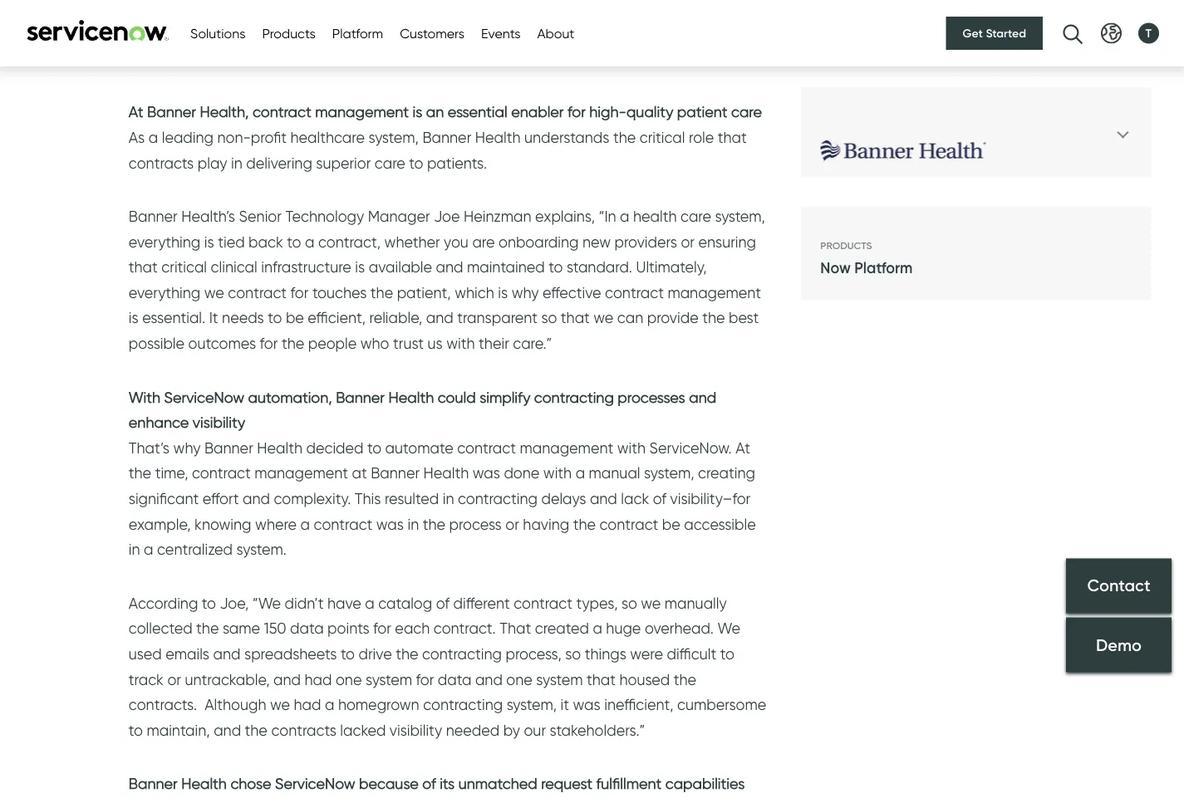 Task type: describe. For each thing, give the bounding box(es) containing it.
patient,
[[397, 284, 451, 302]]

essential.
[[142, 309, 205, 327]]

difficult
[[667, 645, 717, 663]]

health
[[633, 207, 677, 226]]

same
[[223, 620, 260, 638]]

1 everything from the top
[[129, 233, 201, 251]]

this
[[355, 490, 381, 508]]

and down spreadsheets
[[273, 671, 301, 689]]

our
[[524, 721, 546, 740]]

a up delays
[[576, 464, 585, 483]]

profit
[[251, 128, 287, 146]]

can
[[617, 309, 643, 327]]

0 horizontal spatial care
[[375, 154, 405, 172]]

lack
[[621, 490, 649, 508]]

contact link
[[1066, 559, 1172, 614]]

where
[[255, 515, 297, 533]]

get
[[963, 26, 983, 40]]

the up reliable,
[[371, 284, 393, 302]]

health inside at banner health, contract management is an essential enabler for high-quality patient care as a leading non-profit healthcare system, banner health understands the critical role that contracts play in delivering superior care to patients.
[[475, 128, 521, 146]]

with inside banner health's senior technology manager joe heinzman explains, "in a health care system, everything is tied back to a contract, whether you are onboarding new providers or ensuring that critical clinical infrastructure is available and maintained to standard. ultimately, everything we contract for touches the patient, which is why effective contract management is essential. it needs to be efficient, reliable, and transparent so that we can provide the best possible outcomes for the people who trust us with their care."
[[446, 334, 475, 353]]

standard.
[[567, 258, 632, 276]]

created
[[535, 620, 589, 638]]

we right although
[[270, 696, 290, 714]]

or inside with servicenow automation, banner health could simplify contracting processes and enhance visibility that's why banner health decided to automate contract management with servicenow. at the time, contract management at banner health was done with a manual system, creating significant effort and complexity. this resulted in contracting delays and lack of visibility–for example, knowing where a contract was in the process or having the contract be accessible in a centralized system.
[[506, 515, 519, 533]]

demo
[[1096, 635, 1142, 655]]

clinical
[[211, 258, 257, 276]]

contract down this
[[314, 515, 373, 533]]

homegrown
[[338, 696, 419, 714]]

reliable,
[[369, 309, 422, 327]]

maintained
[[467, 258, 545, 276]]

in right resulted
[[443, 490, 454, 508]]

understands
[[524, 128, 610, 146]]

health down automation,
[[257, 439, 303, 457]]

and down the manual
[[590, 490, 617, 508]]

0 vertical spatial data
[[290, 620, 324, 638]]

contracts inside at banner health, contract management is an essential enabler for high-quality patient care as a leading non-profit healthcare system, banner health understands the critical role that contracts play in delivering superior care to patients.
[[129, 154, 194, 172]]

needs
[[222, 309, 264, 327]]

essential
[[448, 103, 508, 121]]

of inside according to joe, "we didn't have a catalog of different contract types, so we manually collected the same 150 data points for each contract. that created a huge overhead. we used emails and spreadsheets to drive the contracting process, so things were difficult to track or untrackable, and had one system for data and one system that housed the contracts.  although we had a homegrown contracting system, it was inefficient, cumbersome to maintain, and the contracts lacked visibility needed by our stakeholders."
[[436, 594, 450, 613]]

to right needs
[[268, 309, 282, 327]]

with
[[129, 388, 160, 406]]

the down difficult
[[674, 671, 697, 689]]

now
[[821, 259, 851, 277]]

get started link
[[946, 17, 1043, 50]]

a right have
[[365, 594, 375, 613]]

things
[[585, 645, 626, 663]]

to up effective
[[549, 258, 563, 276]]

the left people
[[282, 334, 304, 353]]

that down effective
[[561, 309, 590, 327]]

banner up patients.
[[423, 128, 471, 146]]

outcomes
[[188, 334, 256, 353]]

collected
[[129, 620, 192, 638]]

centralized
[[157, 541, 233, 559]]

infrastructure
[[261, 258, 351, 276]]

the left best
[[702, 309, 725, 327]]

inefficient,
[[604, 696, 674, 714]]

track
[[129, 671, 164, 689]]

were
[[630, 645, 663, 663]]

drive
[[359, 645, 392, 663]]

2 vertical spatial so
[[565, 645, 581, 663]]

0 vertical spatial had
[[305, 671, 332, 689]]

a up infrastructure on the top left of the page
[[305, 233, 314, 251]]

trust
[[393, 334, 424, 353]]

a left "homegrown" at the left bottom of the page
[[325, 696, 334, 714]]

2 vertical spatial of
[[422, 775, 436, 793]]

huge
[[606, 620, 641, 638]]

needed
[[446, 721, 500, 740]]

time,
[[155, 464, 188, 483]]

a down "types,"
[[593, 620, 602, 638]]

banner down maintain,
[[129, 775, 178, 793]]

efficient,
[[308, 309, 366, 327]]

explains,
[[535, 207, 595, 226]]

for up the drive
[[373, 620, 391, 638]]

the down each
[[396, 645, 418, 663]]

cumbersome
[[677, 696, 766, 714]]

platform inside products now platform
[[855, 259, 913, 277]]

1 system from the left
[[366, 671, 412, 689]]

emails
[[166, 645, 209, 663]]

and up untrackable, at bottom left
[[213, 645, 241, 663]]

banner up leading
[[147, 103, 196, 121]]

a inside at banner health, contract management is an essential enabler for high-quality patient care as a leading non-profit healthcare system, banner health understands the critical role that contracts play in delivering superior care to patients.
[[149, 128, 158, 146]]

servicenow.
[[650, 439, 732, 457]]

people
[[308, 334, 357, 353]]

health,
[[200, 103, 249, 121]]

contract up effort
[[192, 464, 251, 483]]

heinzman
[[464, 207, 532, 226]]

enhance
[[129, 413, 189, 432]]

so inside banner health's senior technology manager joe heinzman explains, "in a health care system, everything is tied back to a contract, whether you are onboarding new providers or ensuring that critical clinical infrastructure is available and maintained to standard. ultimately, everything we contract for touches the patient, which is why effective contract management is essential. it needs to be efficient, reliable, and transparent so that we can provide the best possible outcomes for the people who trust us with their care."
[[541, 309, 557, 327]]

contracting up needed
[[423, 696, 503, 714]]

contract up needs
[[228, 284, 287, 302]]

have
[[327, 594, 361, 613]]

an
[[426, 103, 444, 121]]

the down delays
[[573, 515, 596, 533]]

its
[[440, 775, 455, 793]]

contract down lack
[[600, 515, 658, 533]]

and down you
[[436, 258, 463, 276]]

for down each
[[416, 671, 434, 689]]

solutions button
[[190, 23, 246, 43]]

we left can
[[594, 309, 614, 327]]

types,
[[576, 594, 618, 613]]

visibility–for
[[670, 490, 751, 508]]

lacked
[[340, 721, 386, 740]]

that inside at banner health, contract management is an essential enabler for high-quality patient care as a leading non-profit healthcare system, banner health understands the critical role that contracts play in delivering superior care to patients.
[[718, 128, 747, 146]]

whether
[[384, 233, 440, 251]]

management up delays
[[520, 439, 613, 457]]

leading
[[162, 128, 214, 146]]

servicenow image
[[25, 20, 170, 41]]

chose
[[231, 775, 271, 793]]

"in
[[599, 207, 616, 226]]

we up it
[[204, 284, 224, 302]]

at
[[352, 464, 367, 483]]

ultimately,
[[636, 258, 707, 276]]

the down resulted
[[423, 515, 445, 533]]

2 horizontal spatial care
[[731, 103, 762, 121]]

contracting up process
[[458, 490, 538, 508]]

1 vertical spatial servicenow
[[275, 775, 355, 793]]

patient
[[677, 103, 728, 121]]

although
[[205, 696, 266, 714]]

a down complexity. on the left bottom of page
[[301, 515, 310, 533]]

overhead.
[[645, 620, 714, 638]]

processes
[[618, 388, 685, 406]]

of inside with servicenow automation, banner health could simplify contracting processes and enhance visibility that's why banner health decided to automate contract management with servicenow. at the time, contract management at banner health was done with a manual system, creating significant effort and complexity. this resulted in contracting delays and lack of visibility–for example, knowing where a contract was in the process or having the contract be accessible in a centralized system.
[[653, 490, 667, 508]]

system, inside banner health's senior technology manager joe heinzman explains, "in a health care system, everything is tied back to a contract, whether you are onboarding new providers or ensuring that critical clinical infrastructure is available and maintained to standard. ultimately, everything we contract for touches the patient, which is why effective contract management is essential. it needs to be efficient, reliable, and transparent so that we can provide the best possible outcomes for the people who trust us with their care."
[[715, 207, 765, 226]]

the up emails
[[196, 620, 219, 638]]

as
[[129, 128, 145, 146]]

the inside at banner health, contract management is an essential enabler for high-quality patient care as a leading non-profit healthcare system, banner health understands the critical role that contracts play in delivering superior care to patients.
[[613, 128, 636, 146]]

system, inside according to joe, "we didn't have a catalog of different contract types, so we manually collected the same 150 data points for each contract. that created a huge overhead. we used emails and spreadsheets to drive the contracting process, so things were difficult to track or untrackable, and had one system for data and one system that housed the contracts.  although we had a homegrown contracting system, it was inefficient, cumbersome to maintain, and the contracts lacked visibility needed by our stakeholders."
[[507, 696, 557, 714]]

and up needed
[[475, 671, 503, 689]]

at inside with servicenow automation, banner health could simplify contracting processes and enhance visibility that's why banner health decided to automate contract management with servicenow. at the time, contract management at banner health was done with a manual system, creating significant effort and complexity. this resulted in contracting delays and lack of visibility–for example, knowing where a contract was in the process or having the contract be accessible in a centralized system.
[[736, 439, 750, 457]]

transparent
[[457, 309, 538, 327]]

system, inside at banner health, contract management is an essential enabler for high-quality patient care as a leading non-profit healthcare system, banner health understands the critical role that contracts play in delivering superior care to patients.
[[369, 128, 419, 146]]

2 system from the left
[[536, 671, 583, 689]]

in inside at banner health, contract management is an essential enabler for high-quality patient care as a leading non-profit healthcare system, banner health understands the critical role that contracts play in delivering superior care to patients.
[[231, 154, 243, 172]]

back
[[249, 233, 283, 251]]

1 vertical spatial had
[[294, 696, 321, 714]]

products
[[262, 25, 316, 41]]

touches
[[312, 284, 367, 302]]

banner health's senior technology manager joe heinzman explains, "in a health care system, everything is tied back to a contract, whether you are onboarding new providers or ensuring that critical clinical infrastructure is available and maintained to standard. ultimately, everything we contract for touches the patient, which is why effective contract management is essential. it needs to be efficient, reliable, and transparent so that we can provide the best possible outcomes for the people who trust us with their care."
[[129, 207, 765, 353]]

contract up done
[[457, 439, 516, 457]]

didn't
[[285, 594, 324, 613]]

manual
[[589, 464, 640, 483]]

providers
[[615, 233, 677, 251]]

fulfillment
[[596, 775, 662, 793]]

2 horizontal spatial so
[[622, 594, 637, 613]]

to left maintain,
[[129, 721, 143, 740]]



Task type: vqa. For each thing, say whether or not it's contained in the screenshot.
Welcome to the Platform Team Estimator
no



Task type: locate. For each thing, give the bounding box(es) containing it.
0 horizontal spatial why
[[173, 439, 201, 457]]

everything up essential.
[[129, 284, 201, 302]]

health's
[[181, 207, 235, 226]]

2 everything from the top
[[129, 284, 201, 302]]

critical left 'clinical'
[[161, 258, 207, 276]]

who
[[360, 334, 389, 353]]

about button
[[537, 23, 575, 43]]

is down maintained at the top left
[[498, 284, 508, 302]]

joe,
[[220, 594, 249, 613]]

request
[[541, 775, 593, 793]]

1 horizontal spatial one
[[506, 671, 533, 689]]

contract inside according to joe, "we didn't have a catalog of different contract types, so we manually collected the same 150 data points for each contract. that created a huge overhead. we used emails and spreadsheets to drive the contracting process, so things were difficult to track or untrackable, and had one system for data and one system that housed the contracts.  although we had a homegrown contracting system, it was inefficient, cumbersome to maintain, and the contracts lacked visibility needed by our stakeholders."
[[514, 594, 573, 613]]

is left tied
[[204, 233, 214, 251]]

1 horizontal spatial platform
[[855, 259, 913, 277]]

is up possible
[[129, 309, 139, 327]]

0 horizontal spatial one
[[336, 671, 362, 689]]

be inside with servicenow automation, banner health could simplify contracting processes and enhance visibility that's why banner health decided to automate contract management with servicenow. at the time, contract management at banner health was done with a manual system, creating significant effort and complexity. this resulted in contracting delays and lack of visibility–for example, knowing where a contract was in the process or having the contract be accessible in a centralized system.
[[662, 515, 680, 533]]

0 horizontal spatial data
[[290, 620, 324, 638]]

maintain,
[[147, 721, 210, 740]]

0 horizontal spatial contracts
[[129, 154, 194, 172]]

points
[[328, 620, 369, 638]]

housed
[[620, 671, 670, 689]]

2 vertical spatial care
[[681, 207, 711, 226]]

1 horizontal spatial data
[[438, 671, 472, 689]]

and up us
[[426, 309, 454, 327]]

catalog
[[378, 594, 432, 613]]

data down contract.
[[438, 671, 472, 689]]

contract up created
[[514, 594, 573, 613]]

care up ensuring
[[681, 207, 711, 226]]

decided
[[306, 439, 364, 457]]

0 horizontal spatial with
[[446, 334, 475, 353]]

one down process,
[[506, 671, 533, 689]]

of up contract.
[[436, 594, 450, 613]]

manually
[[665, 594, 727, 613]]

us
[[428, 334, 443, 353]]

1 vertical spatial visibility
[[390, 721, 442, 740]]

1 horizontal spatial contracts
[[271, 721, 336, 740]]

was down resulted
[[376, 515, 404, 533]]

be down visibility–for
[[662, 515, 680, 533]]

health down automate at left
[[423, 464, 469, 483]]

to right decided
[[367, 439, 382, 457]]

that inside according to joe, "we didn't have a catalog of different contract types, so we manually collected the same 150 data points for each contract. that created a huge overhead. we used emails and spreadsheets to drive the contracting process, so things were difficult to track or untrackable, and had one system for data and one system that housed the contracts.  although we had a homegrown contracting system, it was inefficient, cumbersome to maintain, and the contracts lacked visibility needed by our stakeholders."
[[587, 671, 616, 689]]

in right play at the top left
[[231, 154, 243, 172]]

best
[[729, 309, 759, 327]]

so up 'care."'
[[541, 309, 557, 327]]

critical inside banner health's senior technology manager joe heinzman explains, "in a health care system, everything is tied back to a contract, whether you are onboarding new providers or ensuring that critical clinical infrastructure is available and maintained to standard. ultimately, everything we contract for touches the patient, which is why effective contract management is essential. it needs to be efficient, reliable, and transparent so that we can provide the best possible outcomes for the people who trust us with their care."
[[161, 258, 207, 276]]

and up where
[[243, 490, 270, 508]]

platform down the products
[[855, 259, 913, 277]]

we up huge
[[641, 594, 661, 613]]

why inside with servicenow automation, banner health could simplify contracting processes and enhance visibility that's why banner health decided to automate contract management with servicenow. at the time, contract management at banner health was done with a manual system, creating significant effort and complexity. this resulted in contracting delays and lack of visibility–for example, knowing where a contract was in the process or having the contract be accessible in a centralized system.
[[173, 439, 201, 457]]

0 vertical spatial why
[[512, 284, 539, 302]]

0 vertical spatial care
[[731, 103, 762, 121]]

care inside banner health's senior technology manager joe heinzman explains, "in a health care system, everything is tied back to a contract, whether you are onboarding new providers or ensuring that critical clinical infrastructure is available and maintained to standard. ultimately, everything we contract for touches the patient, which is why effective contract management is essential. it needs to be efficient, reliable, and transparent so that we can provide the best possible outcomes for the people who trust us with their care."
[[681, 207, 711, 226]]

why inside banner health's senior technology manager joe heinzman explains, "in a health care system, everything is tied back to a contract, whether you are onboarding new providers or ensuring that critical clinical infrastructure is available and maintained to standard. ultimately, everything we contract for touches the patient, which is why effective contract management is essential. it needs to be efficient, reliable, and transparent so that we can provide the best possible outcomes for the people who trust us with their care."
[[512, 284, 539, 302]]

1 vertical spatial contracts
[[271, 721, 336, 740]]

for down infrastructure on the top left of the page
[[291, 284, 309, 302]]

banner inside banner health's senior technology manager joe heinzman explains, "in a health care system, everything is tied back to a contract, whether you are onboarding new providers or ensuring that critical clinical infrastructure is available and maintained to standard. ultimately, everything we contract for touches the patient, which is why effective contract management is essential. it needs to be efficient, reliable, and transparent so that we can provide the best possible outcomes for the people who trust us with their care."
[[129, 207, 178, 226]]

servicenow up enhance
[[164, 388, 244, 406]]

0 vertical spatial contracts
[[129, 154, 194, 172]]

quality
[[627, 103, 673, 121]]

customers
[[400, 25, 465, 41]]

their
[[479, 334, 509, 353]]

critical down quality
[[640, 128, 685, 146]]

so down created
[[565, 645, 581, 663]]

banner up effort
[[204, 439, 253, 457]]

1 vertical spatial everything
[[129, 284, 201, 302]]

manager
[[368, 207, 430, 226]]

for down needs
[[260, 334, 278, 353]]

0 horizontal spatial visibility
[[193, 413, 245, 432]]

banner down who
[[336, 388, 385, 406]]

unmatched
[[459, 775, 537, 793]]

patients.
[[427, 154, 487, 172]]

about
[[537, 25, 575, 41]]

you
[[444, 233, 469, 251]]

1 horizontal spatial be
[[662, 515, 680, 533]]

contracts inside according to joe, "we didn't have a catalog of different contract types, so we manually collected the same 150 data points for each contract. that created a huge overhead. we used emails and spreadsheets to drive the contracting process, so things were difficult to track or untrackable, and had one system for data and one system that housed the contracts.  although we had a homegrown contracting system, it was inefficient, cumbersome to maintain, and the contracts lacked visibility needed by our stakeholders."
[[271, 721, 336, 740]]

or left having
[[506, 515, 519, 533]]

so
[[541, 309, 557, 327], [622, 594, 637, 613], [565, 645, 581, 663]]

health left chose
[[181, 775, 227, 793]]

to down we
[[720, 645, 735, 663]]

products now platform
[[821, 240, 913, 277]]

1 vertical spatial care
[[375, 154, 405, 172]]

different
[[453, 594, 510, 613]]

0 horizontal spatial system
[[366, 671, 412, 689]]

1 vertical spatial with
[[617, 439, 646, 457]]

contracts
[[129, 154, 194, 172], [271, 721, 336, 740]]

1 horizontal spatial was
[[473, 464, 500, 483]]

visibility inside with servicenow automation, banner health could simplify contracting processes and enhance visibility that's why banner health decided to automate contract management with servicenow. at the time, contract management at banner health was done with a manual system, creating significant effort and complexity. this resulted in contracting delays and lack of visibility–for example, knowing where a contract was in the process or having the contract be accessible in a centralized system.
[[193, 413, 245, 432]]

critical
[[640, 128, 685, 146], [161, 258, 207, 276]]

visibility inside according to joe, "we didn't have a catalog of different contract types, so we manually collected the same 150 data points for each contract. that created a huge overhead. we used emails and spreadsheets to drive the contracting process, so things were difficult to track or untrackable, and had one system for data and one system that housed the contracts.  although we had a homegrown contracting system, it was inefficient, cumbersome to maintain, and the contracts lacked visibility needed by our stakeholders."
[[390, 721, 442, 740]]

2 horizontal spatial with
[[617, 439, 646, 457]]

1 vertical spatial so
[[622, 594, 637, 613]]

at up creating on the right of the page
[[736, 439, 750, 457]]

2 one from the left
[[506, 671, 533, 689]]

1 horizontal spatial at
[[736, 439, 750, 457]]

is down the contract,
[[355, 258, 365, 276]]

could
[[438, 388, 476, 406]]

example,
[[129, 515, 191, 533]]

1 vertical spatial why
[[173, 439, 201, 457]]

management up best
[[668, 284, 761, 302]]

1 horizontal spatial system
[[536, 671, 583, 689]]

platform button
[[332, 23, 383, 43]]

for
[[568, 103, 586, 121], [291, 284, 309, 302], [260, 334, 278, 353], [373, 620, 391, 638], [416, 671, 434, 689]]

1 one from the left
[[336, 671, 362, 689]]

delays
[[541, 490, 586, 508]]

available
[[369, 258, 432, 276]]

at up as
[[129, 103, 143, 121]]

or right the track
[[167, 671, 181, 689]]

demo link
[[1066, 618, 1172, 673]]

to left patients.
[[409, 154, 423, 172]]

that down "things"
[[587, 671, 616, 689]]

everything
[[129, 233, 201, 251], [129, 284, 201, 302]]

in down example,
[[129, 541, 140, 559]]

enabler
[[511, 103, 564, 121]]

contracts down as
[[129, 154, 194, 172]]

1 horizontal spatial care
[[681, 207, 711, 226]]

0 horizontal spatial platform
[[332, 25, 383, 41]]

untrackable,
[[185, 671, 270, 689]]

system up "homegrown" at the left bottom of the page
[[366, 671, 412, 689]]

visibility down "homegrown" at the left bottom of the page
[[390, 721, 442, 740]]

are
[[472, 233, 495, 251]]

according
[[129, 594, 198, 613]]

a
[[149, 128, 158, 146], [620, 207, 630, 226], [305, 233, 314, 251], [576, 464, 585, 483], [301, 515, 310, 533], [144, 541, 153, 559], [365, 594, 375, 613], [593, 620, 602, 638], [325, 696, 334, 714]]

0 vertical spatial critical
[[640, 128, 685, 146]]

process,
[[506, 645, 562, 663]]

contracting down 'care."'
[[534, 388, 614, 406]]

1 vertical spatial critical
[[161, 258, 207, 276]]

be left efficient,
[[286, 309, 304, 327]]

high-
[[589, 103, 627, 121]]

contract up can
[[605, 284, 664, 302]]

banner left the health's
[[129, 207, 178, 226]]

system, up "superior"
[[369, 128, 419, 146]]

2 vertical spatial with
[[543, 464, 572, 483]]

2 horizontal spatial or
[[681, 233, 695, 251]]

it
[[561, 696, 569, 714]]

play
[[198, 154, 227, 172]]

0 horizontal spatial servicenow
[[164, 388, 244, 406]]

0 vertical spatial everything
[[129, 233, 201, 251]]

contract
[[253, 103, 311, 121], [228, 284, 287, 302], [605, 284, 664, 302], [457, 439, 516, 457], [192, 464, 251, 483], [314, 515, 373, 533], [600, 515, 658, 533], [514, 594, 573, 613]]

1 vertical spatial or
[[506, 515, 519, 533]]

knowing
[[194, 515, 251, 533]]

or inside banner health's senior technology manager joe heinzman explains, "in a health care system, everything is tied back to a contract, whether you are onboarding new providers or ensuring that critical clinical infrastructure is available and maintained to standard. ultimately, everything we contract for touches the patient, which is why effective contract management is essential. it needs to be efficient, reliable, and transparent so that we can provide the best possible outcomes for the people who trust us with their care."
[[681, 233, 695, 251]]

care right "superior"
[[375, 154, 405, 172]]

to up infrastructure on the top left of the page
[[287, 233, 301, 251]]

role
[[689, 128, 714, 146]]

and down although
[[214, 721, 241, 740]]

critical inside at banner health, contract management is an essential enabler for high-quality patient care as a leading non-profit healthcare system, banner health understands the critical role that contracts play in delivering superior care to patients.
[[640, 128, 685, 146]]

1 horizontal spatial visibility
[[390, 721, 442, 740]]

0 vertical spatial was
[[473, 464, 500, 483]]

1 vertical spatial was
[[376, 515, 404, 533]]

at inside at banner health, contract management is an essential enabler for high-quality patient care as a leading non-profit healthcare system, banner health understands the critical role that contracts play in delivering superior care to patients.
[[129, 103, 143, 121]]

provide
[[647, 309, 699, 327]]

delivering
[[246, 154, 312, 172]]

care right patient
[[731, 103, 762, 121]]

tied
[[218, 233, 245, 251]]

be inside banner health's senior technology manager joe heinzman explains, "in a health care system, everything is tied back to a contract, whether you are onboarding new providers or ensuring that critical clinical infrastructure is available and maintained to standard. ultimately, everything we contract for touches the patient, which is why effective contract management is essential. it needs to be efficient, reliable, and transparent so that we can provide the best possible outcomes for the people who trust us with their care."
[[286, 309, 304, 327]]

everything down the health's
[[129, 233, 201, 251]]

with up the manual
[[617, 439, 646, 457]]

in down resulted
[[408, 515, 419, 533]]

a right "in
[[620, 207, 630, 226]]

events
[[481, 25, 521, 41]]

care."
[[513, 334, 552, 353]]

0 horizontal spatial was
[[376, 515, 404, 533]]

to inside at banner health, contract management is an essential enabler for high-quality patient care as a leading non-profit healthcare system, banner health understands the critical role that contracts play in delivering superior care to patients.
[[409, 154, 423, 172]]

banner
[[147, 103, 196, 121], [423, 128, 471, 146], [129, 207, 178, 226], [336, 388, 385, 406], [204, 439, 253, 457], [371, 464, 420, 483], [129, 775, 178, 793]]

a down example,
[[144, 541, 153, 559]]

and right processes
[[689, 388, 716, 406]]

or inside according to joe, "we didn't have a catalog of different contract types, so we manually collected the same 150 data points for each contract. that created a huge overhead. we used emails and spreadsheets to drive the contracting process, so things were difficult to track or untrackable, and had one system for data and one system that housed the contracts.  although we had a homegrown contracting system, it was inefficient, cumbersome to maintain, and the contracts lacked visibility needed by our stakeholders."
[[167, 671, 181, 689]]

2 horizontal spatial was
[[573, 696, 601, 714]]

0 vertical spatial or
[[681, 233, 695, 251]]

1 vertical spatial be
[[662, 515, 680, 533]]

0 vertical spatial be
[[286, 309, 304, 327]]

0 vertical spatial visibility
[[193, 413, 245, 432]]

contract inside at banner health, contract management is an essential enabler for high-quality patient care as a leading non-profit healthcare system, banner health understands the critical role that contracts play in delivering superior care to patients.
[[253, 103, 311, 121]]

0 vertical spatial servicenow
[[164, 388, 244, 406]]

joe
[[434, 207, 460, 226]]

superior
[[316, 154, 371, 172]]

to left joe,
[[202, 594, 216, 613]]

servicenow inside with servicenow automation, banner health could simplify contracting processes and enhance visibility that's why banner health decided to automate contract management with servicenow. at the time, contract management at banner health was done with a manual system, creating significant effort and complexity. this resulted in contracting delays and lack of visibility–for example, knowing where a contract was in the process or having the contract be accessible in a centralized system.
[[164, 388, 244, 406]]

1 horizontal spatial servicenow
[[275, 775, 355, 793]]

effort
[[203, 490, 239, 508]]

now platform link
[[821, 255, 913, 281]]

contracting down contract.
[[422, 645, 502, 663]]

of right lack
[[653, 490, 667, 508]]

servicenow
[[164, 388, 244, 406], [275, 775, 355, 793]]

management inside at banner health, contract management is an essential enabler for high-quality patient care as a leading non-profit healthcare system, banner health understands the critical role that contracts play in delivering superior care to patients.
[[315, 103, 409, 121]]

at banner health, contract management is an essential enabler for high-quality patient care as a leading non-profit healthcare system, banner health understands the critical role that contracts play in delivering superior care to patients.
[[129, 103, 762, 172]]

1 horizontal spatial or
[[506, 515, 519, 533]]

with right us
[[446, 334, 475, 353]]

why up time,
[[173, 439, 201, 457]]

health left could
[[389, 388, 434, 406]]

system, inside with servicenow automation, banner health could simplify contracting processes and enhance visibility that's why banner health decided to automate contract management with servicenow. at the time, contract management at banner health was done with a manual system, creating significant effort and complexity. this resulted in contracting delays and lack of visibility–for example, knowing where a contract was in the process or having the contract be accessible in a centralized system.
[[644, 464, 694, 483]]

0 vertical spatial with
[[446, 334, 475, 353]]

2 vertical spatial was
[[573, 696, 601, 714]]

0 vertical spatial so
[[541, 309, 557, 327]]

to down points at left
[[341, 645, 355, 663]]

the down although
[[245, 721, 268, 740]]

management up complexity. on the left bottom of page
[[255, 464, 348, 483]]

banner up resulted
[[371, 464, 420, 483]]

1 horizontal spatial critical
[[640, 128, 685, 146]]

1 horizontal spatial why
[[512, 284, 539, 302]]

accessible
[[684, 515, 756, 533]]

contract,
[[318, 233, 381, 251]]

why down maintained at the top left
[[512, 284, 539, 302]]

banner health chose servicenow because of its unmatched request fulfillment capabilities
[[129, 775, 745, 793]]

visibility right enhance
[[193, 413, 245, 432]]

0 vertical spatial of
[[653, 490, 667, 508]]

new
[[583, 233, 611, 251]]

the down high-
[[613, 128, 636, 146]]

that up essential.
[[129, 258, 158, 276]]

with servicenow automation, banner health could simplify contracting processes and enhance visibility that's why banner health decided to automate contract management with servicenow. at the time, contract management at banner health was done with a manual system, creating significant effort and complexity. this resulted in contracting delays and lack of visibility–for example, knowing where a contract was in the process or having the contract be accessible in a centralized system.
[[129, 388, 756, 559]]

1 vertical spatial of
[[436, 594, 450, 613]]

1 horizontal spatial with
[[543, 464, 572, 483]]

0 horizontal spatial be
[[286, 309, 304, 327]]

contracts left lacked
[[271, 721, 336, 740]]

stakeholders."
[[550, 721, 645, 740]]

it
[[209, 309, 218, 327]]

for inside at banner health, contract management is an essential enabler for high-quality patient care as a leading non-profit healthcare system, banner health understands the critical role that contracts play in delivering superior care to patients.
[[568, 103, 586, 121]]

2 vertical spatial or
[[167, 671, 181, 689]]

and
[[436, 258, 463, 276], [426, 309, 454, 327], [689, 388, 716, 406], [243, 490, 270, 508], [590, 490, 617, 508], [213, 645, 241, 663], [273, 671, 301, 689], [475, 671, 503, 689], [214, 721, 241, 740]]

0 horizontal spatial so
[[541, 309, 557, 327]]

onboarding
[[499, 233, 579, 251]]

ensuring
[[699, 233, 756, 251]]

for up understands
[[568, 103, 586, 121]]

system.
[[236, 541, 287, 559]]

was inside according to joe, "we didn't have a catalog of different contract types, so we manually collected the same 150 data points for each contract. that created a huge overhead. we used emails and spreadsheets to drive the contracting process, so things were difficult to track or untrackable, and had one system for data and one system that housed the contracts.  although we had a homegrown contracting system, it was inefficient, cumbersome to maintain, and the contracts lacked visibility needed by our stakeholders."
[[573, 696, 601, 714]]

0 vertical spatial platform
[[332, 25, 383, 41]]

1 vertical spatial data
[[438, 671, 472, 689]]

is inside at banner health, contract management is an essential enabler for high-quality patient care as a leading non-profit healthcare system, banner health understands the critical role that contracts play in delivering superior care to patients.
[[413, 103, 422, 121]]

0 horizontal spatial at
[[129, 103, 143, 121]]

150
[[264, 620, 286, 638]]

to
[[409, 154, 423, 172], [287, 233, 301, 251], [549, 258, 563, 276], [268, 309, 282, 327], [367, 439, 382, 457], [202, 594, 216, 613], [341, 645, 355, 663], [720, 645, 735, 663], [129, 721, 143, 740]]

was left done
[[473, 464, 500, 483]]

the down that's
[[129, 464, 151, 483]]

according to joe, "we didn't have a catalog of different contract types, so we manually collected the same 150 data points for each contract. that created a huge overhead. we used emails and spreadsheets to drive the contracting process, so things were difficult to track or untrackable, and had one system for data and one system that housed the contracts.  although we had a homegrown contracting system, it was inefficient, cumbersome to maintain, and the contracts lacked visibility needed by our stakeholders."
[[129, 594, 766, 740]]

products
[[821, 240, 872, 252]]

management inside banner health's senior technology manager joe heinzman explains, "in a health care system, everything is tied back to a contract, whether you are onboarding new providers or ensuring that critical clinical infrastructure is available and maintained to standard. ultimately, everything we contract for touches the patient, which is why effective contract management is essential. it needs to be efficient, reliable, and transparent so that we can provide the best possible outcomes for the people who trust us with their care."
[[668, 284, 761, 302]]

0 horizontal spatial critical
[[161, 258, 207, 276]]

health
[[475, 128, 521, 146], [389, 388, 434, 406], [257, 439, 303, 457], [423, 464, 469, 483], [181, 775, 227, 793]]

technology
[[285, 207, 364, 226]]

so up huge
[[622, 594, 637, 613]]

1 horizontal spatial so
[[565, 645, 581, 663]]

1 vertical spatial platform
[[855, 259, 913, 277]]

to inside with servicenow automation, banner health could simplify contracting processes and enhance visibility that's why banner health decided to automate contract management with servicenow. at the time, contract management at banner health was done with a manual system, creating significant effort and complexity. this resulted in contracting delays and lack of visibility–for example, knowing where a contract was in the process or having the contract be accessible in a centralized system.
[[367, 439, 382, 457]]

0 horizontal spatial or
[[167, 671, 181, 689]]

0 vertical spatial at
[[129, 103, 143, 121]]

1 vertical spatial at
[[736, 439, 750, 457]]



